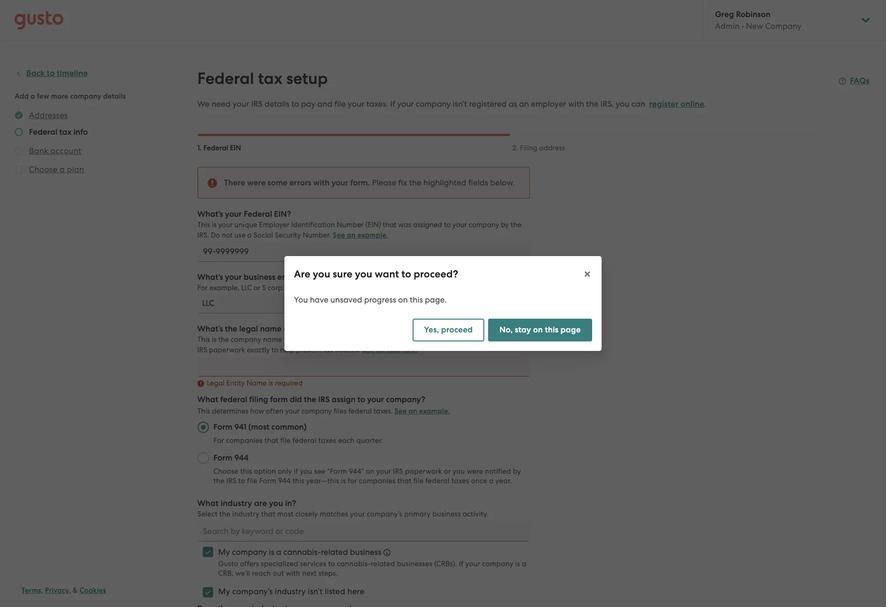 Task type: describe. For each thing, give the bounding box(es) containing it.
example. inside what federal filing form did the irs assign to your company? this determines how often your company files federal taxes. see an example.
[[419, 408, 450, 416]]

form 941 (most common) for companies that file federal taxes each quarter.
[[213, 423, 383, 446]]

year.
[[496, 477, 512, 486]]

were inside the form 944 choose this option only if you see "form 944" on your irs paperwork or you were notified by the irs to file form 944 this year—this is for companies that file federal taxes once a year.
[[467, 468, 483, 476]]

irs inside this is the company name you used when you registered with the irs—make sure this matches your irs paperwork exactly to help prevent tax notices.
[[197, 346, 207, 355]]

pay
[[301, 99, 316, 109]]

privacy link
[[45, 587, 69, 596]]

2 vertical spatial see an example. button
[[395, 406, 450, 417]]

company inside what federal filing form did the irs assign to your company? this determines how often your company files federal taxes. see an example.
[[301, 408, 332, 416]]

this inside this is the company name you used when you registered with the irs—make sure this matches your irs paperwork exactly to help prevent tax notices.
[[463, 336, 474, 344]]

privacy
[[45, 587, 69, 596]]

example. for what's your federal ein?
[[358, 231, 388, 240]]

are you sure you want to proceed?
[[294, 268, 458, 281]]

see an example. button for what's your federal ein?
[[333, 230, 388, 241]]

1 vertical spatial industry
[[232, 511, 259, 519]]

file up primary
[[413, 477, 424, 486]]

you
[[294, 295, 308, 305]]

see for what's the legal name of your company?
[[362, 346, 374, 355]]

yes, proceed button
[[413, 319, 484, 342]]

2 vertical spatial federal
[[244, 209, 272, 219]]

your inside this is the company name you used when you registered with the irs—make sure this matches your irs paperwork exactly to help prevent tax notices.
[[505, 336, 520, 344]]

companies inside the form 944 choose this option only if you see "form 944" on your irs paperwork or you were notified by the irs to file form 944 this year—this is for companies that file federal taxes once a year.
[[359, 477, 396, 486]]

for inside the form 941 (most common) for companies that file federal taxes each quarter.
[[213, 437, 224, 446]]

prevent
[[296, 346, 321, 355]]

files
[[334, 408, 347, 416]]

crb,
[[218, 570, 234, 578]]

tax inside this is the company name you used when you registered with the irs—make sure this matches your irs paperwork exactly to help prevent tax notices.
[[323, 346, 334, 355]]

that inside this is your unique employer identification number (ein) that was assigned to your company by the irs. do not use a social security number.
[[383, 221, 397, 229]]

federal for federal tax setup
[[197, 69, 254, 88]]

what federal filing form did the irs assign to your company? this determines how often your company files federal taxes. see an example.
[[197, 395, 450, 416]]

address
[[539, 144, 565, 152]]

terms link
[[21, 587, 41, 596]]

the left irs—make
[[399, 336, 410, 344]]

not
[[222, 231, 233, 240]]

register online link
[[649, 99, 704, 109]]

you right are
[[313, 268, 330, 281]]

company inside gusto offers specialized services to cannabis-related businesses (crbs). if your company is a crb, we'll reach out with next steps.
[[482, 560, 513, 569]]

do
[[211, 231, 220, 240]]

irs.
[[197, 231, 209, 240]]

the up legal
[[218, 336, 229, 344]]

this left page.
[[410, 295, 423, 305]]

0 vertical spatial were
[[247, 178, 266, 188]]

corp
[[268, 284, 282, 293]]

are you sure you want to proceed? dialog
[[284, 256, 602, 351]]

faqs button
[[839, 76, 870, 87]]

year—this
[[306, 477, 339, 486]]

2 vertical spatial form
[[259, 477, 276, 486]]

company? inside what federal filing form did the irs assign to your company? this determines how often your company files federal taxes. see an example.
[[386, 395, 425, 405]]

the inside the "we need your irs details to pay and file your taxes. if your company isn't registered as an employer with the irs, you can register online ."
[[586, 99, 599, 109]]

irs inside what federal filing form did the irs assign to your company? this determines how often your company files federal taxes. see an example.
[[318, 395, 330, 405]]

to inside this is the company name you used when you registered with the irs—make sure this matches your irs paperwork exactly to help prevent tax notices.
[[272, 346, 278, 355]]

common)
[[271, 423, 307, 433]]

my company's industry isn't listed here
[[218, 588, 365, 597]]

federal up determines
[[220, 395, 247, 405]]

0 vertical spatial industry
[[221, 499, 252, 509]]

to inside the form 944 choose this option only if you see "form 944" on your irs paperwork or you were notified by the irs to file form 944 this year—this is for companies that file federal taxes once a year.
[[238, 477, 245, 486]]

1 horizontal spatial business
[[350, 548, 382, 558]]

0 horizontal spatial company?
[[312, 324, 351, 334]]

by inside the form 944 choose this option only if you see "form 944" on your irs paperwork or you were notified by the irs to file form 944 this year—this is for companies that file federal taxes once a year.
[[513, 468, 521, 476]]

employer
[[259, 221, 290, 229]]

option
[[254, 468, 276, 476]]

determines
[[212, 408, 248, 416]]

as
[[509, 99, 517, 109]]

see an example. for what's the legal name of your company?
[[362, 346, 418, 355]]

form for form 941 (most common)
[[213, 423, 233, 433]]

yes,
[[424, 325, 439, 335]]

an inside the "we need your irs details to pay and file your taxes. if your company isn't registered as an employer with the irs, you can register online ."
[[519, 99, 529, 109]]

0 horizontal spatial tax
[[258, 69, 282, 88]]

notified
[[485, 468, 511, 476]]

assigned
[[413, 221, 442, 229]]

for inside what's your business entity type? for example, llc or s corp
[[197, 284, 208, 293]]

the inside what industry are you in? select the industry that most closely matches your company's primary business activity.
[[219, 511, 230, 519]]

for
[[348, 477, 357, 486]]

help
[[280, 346, 295, 355]]

unsaved
[[330, 295, 362, 305]]

closely
[[295, 511, 318, 519]]

to inside the "we need your irs details to pay and file your taxes. if your company isn't registered as an employer with the irs, you can register online ."
[[291, 99, 299, 109]]

no, stay on this page button
[[488, 319, 592, 342]]

1 vertical spatial 944
[[278, 477, 291, 486]]

on inside button
[[533, 325, 543, 335]]

taxes. inside what federal filing form did the irs assign to your company? this determines how often your company files federal taxes. see an example.
[[374, 408, 393, 416]]

file inside the form 941 (most common) for companies that file federal taxes each quarter.
[[280, 437, 291, 446]]

we
[[197, 99, 210, 109]]

specialized
[[261, 560, 298, 569]]

the inside what federal filing form did the irs assign to your company? this determines how often your company files federal taxes. see an example.
[[304, 395, 316, 405]]

home image
[[14, 11, 64, 30]]

this for what's your federal ein?
[[197, 221, 210, 229]]

you right if
[[300, 468, 312, 476]]

what's for what's your federal ein?
[[197, 209, 223, 219]]

there
[[224, 178, 245, 188]]

registered inside the "we need your irs details to pay and file your taxes. if your company isn't registered as an employer with the irs, you can register online ."
[[469, 99, 507, 109]]

you left notified at the bottom
[[453, 468, 465, 476]]

filing
[[249, 395, 268, 405]]

paperwork inside the form 944 choose this option only if you see "form 944" on your irs paperwork or you were notified by the irs to file form 944 this year—this is for companies that file federal taxes once a year.
[[405, 468, 442, 476]]

a inside the form 944 choose this option only if you see "form 944" on your irs paperwork or you were notified by the irs to file form 944 this year—this is for companies that file federal taxes once a year.
[[489, 477, 494, 486]]

type?
[[301, 273, 322, 283]]

with inside gusto offers specialized services to cannabis-related businesses (crbs). if your company is a crb, we'll reach out with next steps.
[[286, 570, 300, 578]]

0 vertical spatial related
[[321, 548, 348, 558]]

required
[[275, 379, 303, 388]]

form.
[[350, 178, 370, 188]]

activity.
[[463, 511, 489, 519]]

example,
[[209, 284, 239, 293]]

this inside button
[[545, 325, 559, 335]]

here
[[347, 588, 365, 597]]

to inside what federal filing form did the irs assign to your company? this determines how often your company files federal taxes. see an example.
[[358, 395, 365, 405]]

what's for what's the legal name of your company?
[[197, 324, 223, 334]]

offers
[[240, 560, 259, 569]]

is inside this is your unique employer identification number (ein) that was assigned to your company by the irs. do not use a social security number.
[[212, 221, 217, 229]]

taxes inside the form 944 choose this option only if you see "form 944" on your irs paperwork or you were notified by the irs to file form 944 this year—this is for companies that file federal taxes once a year.
[[452, 477, 469, 486]]

example. for what's the legal name of your company?
[[387, 346, 418, 355]]

federal inside the form 941 (most common) for companies that file federal taxes each quarter.
[[293, 437, 317, 446]]

my for my company's industry isn't listed here
[[218, 588, 230, 597]]

What's your Federal EIN? text field
[[197, 241, 530, 262]]

this left option
[[240, 468, 252, 476]]

security
[[275, 231, 301, 240]]

identification
[[291, 221, 335, 229]]

this is your unique employer identification number (ein) that was assigned to your company by the irs. do not use a social security number.
[[197, 221, 522, 240]]

terms
[[21, 587, 41, 596]]

federal for federal ein
[[203, 144, 228, 152]]

we'll
[[235, 570, 250, 578]]

of
[[284, 324, 291, 334]]

your inside the form 944 choose this option only if you see "form 944" on your irs paperwork or you were notified by the irs to file form 944 this year—this is for companies that file federal taxes once a year.
[[376, 468, 391, 476]]

a inside this is your unique employer identification number (ein) that was assigned to your company by the irs. do not use a social security number.
[[247, 231, 252, 240]]

what industry are you in? select the industry that most closely matches your company's primary business activity.
[[197, 499, 489, 519]]

on inside the form 944 choose this option only if you see "form 944" on your irs paperwork or you were notified by the irs to file form 944 this year—this is for companies that file federal taxes once a year.
[[366, 468, 375, 476]]

you up notices.
[[335, 336, 347, 344]]

legal entity name is required
[[207, 379, 303, 388]]

company inside the "we need your irs details to pay and file your taxes. if your company isn't registered as an employer with the irs, you can register online ."
[[416, 99, 451, 109]]

see for what's your federal ein?
[[333, 231, 345, 240]]

with inside the "we need your irs details to pay and file your taxes. if your company isn't registered as an employer with the irs, you can register online ."
[[568, 99, 584, 109]]

often
[[266, 408, 283, 416]]

is inside the form 944 choose this option only if you see "form 944" on your irs paperwork or you were notified by the irs to file form 944 this year—this is for companies that file federal taxes once a year.
[[341, 477, 346, 486]]

company inside this is the company name you used when you registered with the irs—make sure this matches your irs paperwork exactly to help prevent tax notices.
[[231, 336, 261, 344]]

sure inside this is the company name you used when you registered with the irs—make sure this matches your irs paperwork exactly to help prevent tax notices.
[[447, 336, 461, 344]]

the left legal
[[225, 324, 237, 334]]

your inside what industry are you in? select the industry that most closely matches your company's primary business activity.
[[350, 511, 365, 519]]

1 horizontal spatial on
[[398, 295, 408, 305]]

you inside the "we need your irs details to pay and file your taxes. if your company isn't registered as an employer with the irs, you can register online ."
[[616, 99, 630, 109]]

ein
[[230, 144, 241, 152]]

errors
[[289, 178, 311, 188]]

ein?
[[274, 209, 291, 219]]

when
[[315, 336, 333, 344]]

related inside gusto offers specialized services to cannabis-related businesses (crbs). if your company is a crb, we'll reach out with next steps.
[[371, 560, 395, 569]]

used
[[297, 336, 313, 344]]

you up the help
[[284, 336, 296, 344]]

this is the company name you used when you registered with the irs—make sure this matches your irs paperwork exactly to help prevent tax notices.
[[197, 336, 520, 355]]

llc
[[241, 284, 252, 293]]

file inside the "we need your irs details to pay and file your taxes. if your company isn't registered as an employer with the irs, you can register online ."
[[334, 99, 346, 109]]

irs down choose on the bottom
[[226, 477, 237, 486]]

a inside gusto offers specialized services to cannabis-related businesses (crbs). if your company is a crb, we'll reach out with next steps.
[[522, 560, 527, 569]]

was
[[398, 221, 411, 229]]

business inside what's your business entity type? for example, llc or s corp
[[244, 273, 275, 283]]

steps.
[[319, 570, 338, 578]]

business inside what industry are you in? select the industry that most closely matches your company's primary business activity.
[[433, 511, 461, 519]]

federal tax setup
[[197, 69, 328, 88]]

reach
[[252, 570, 271, 578]]

what's your federal ein?
[[197, 209, 291, 219]]

file down option
[[247, 477, 257, 486]]

assign
[[332, 395, 356, 405]]

what's your business entity type? for example, llc or s corp
[[197, 273, 322, 293]]



Task type: vqa. For each thing, say whether or not it's contained in the screenshot.
top (Form
no



Task type: locate. For each thing, give the bounding box(es) containing it.
or inside what's your business entity type? for example, llc or s corp
[[254, 284, 260, 293]]

paperwork inside this is the company name you used when you registered with the irs—make sure this matches your irs paperwork exactly to help prevent tax notices.
[[209, 346, 245, 355]]

0 vertical spatial if
[[390, 99, 395, 109]]

2 my from the top
[[218, 588, 230, 597]]

irs inside the "we need your irs details to pay and file your taxes. if your company isn't registered as an employer with the irs, you can register online ."
[[251, 99, 263, 109]]

0 vertical spatial business
[[244, 273, 275, 283]]

companies down 944"
[[359, 477, 396, 486]]

1 horizontal spatial registered
[[469, 99, 507, 109]]

progress
[[364, 295, 396, 305]]

1 horizontal spatial see
[[362, 346, 374, 355]]

for left example,
[[197, 284, 208, 293]]

for down determines
[[213, 437, 224, 446]]

1 vertical spatial tax
[[323, 346, 334, 355]]

businesses
[[397, 560, 432, 569]]

you right irs,
[[616, 99, 630, 109]]

federal up primary
[[426, 477, 450, 486]]

on right 944"
[[366, 468, 375, 476]]

registered inside this is the company name you used when you registered with the irs—make sure this matches your irs paperwork exactly to help prevent tax notices.
[[348, 336, 381, 344]]

0 horizontal spatial sure
[[333, 268, 353, 281]]

number.
[[303, 231, 331, 240]]

see
[[314, 468, 325, 476]]

this inside this is the company name you used when you registered with the irs—make sure this matches your irs paperwork exactly to help prevent tax notices.
[[197, 336, 210, 344]]

an inside what federal filing form did the irs assign to your company? this determines how often your company files federal taxes. see an example.
[[409, 408, 417, 416]]

my up gusto
[[218, 548, 230, 558]]

2 vertical spatial example.
[[419, 408, 450, 416]]

944
[[234, 454, 249, 464], [278, 477, 291, 486]]

0 vertical spatial federal
[[197, 69, 254, 88]]

the inside this is your unique employer identification number (ein) that was assigned to your company by the irs. do not use a social security number.
[[511, 221, 522, 229]]

sure down "proceed"
[[447, 336, 461, 344]]

federal left ein
[[203, 144, 228, 152]]

944 up choose on the bottom
[[234, 454, 249, 464]]

federal up 'need'
[[197, 69, 254, 88]]

1 vertical spatial sure
[[447, 336, 461, 344]]

, left &
[[69, 587, 71, 596]]

1 horizontal spatial were
[[467, 468, 483, 476]]

to down choose on the bottom
[[238, 477, 245, 486]]

federal up unique
[[244, 209, 272, 219]]

0 vertical spatial company?
[[312, 324, 351, 334]]

file right and
[[334, 99, 346, 109]]

name
[[247, 379, 267, 388]]

how
[[250, 408, 264, 416]]

my for my company is a cannabis-related business
[[218, 548, 230, 558]]

employer
[[531, 99, 566, 109]]

form down determines
[[213, 423, 233, 433]]

fix
[[398, 178, 407, 188]]

paperwork down legal
[[209, 346, 245, 355]]

the inside there were some errors with your form. please fix the highlighted fields below.
[[409, 178, 422, 188]]

1 horizontal spatial for
[[213, 437, 224, 446]]

3 what's from the top
[[197, 324, 223, 334]]

what's for what's your business entity type? for example, llc or s corp
[[197, 273, 223, 283]]

business up s
[[244, 273, 275, 283]]

online
[[681, 99, 704, 109]]

(crbs).
[[434, 560, 457, 569]]

0 horizontal spatial related
[[321, 548, 348, 558]]

2 this from the top
[[197, 336, 210, 344]]

isn't inside the "we need your irs details to pay and file your taxes. if your company isn't registered as an employer with the irs, you can register online ."
[[453, 99, 467, 109]]

this
[[410, 295, 423, 305], [545, 325, 559, 335], [463, 336, 474, 344], [240, 468, 252, 476], [293, 477, 304, 486]]

what inside what industry are you in? select the industry that most closely matches your company's primary business activity.
[[197, 499, 219, 509]]

0 horizontal spatial business
[[244, 273, 275, 283]]

0 horizontal spatial paperwork
[[209, 346, 245, 355]]

0 vertical spatial paperwork
[[209, 346, 245, 355]]

if inside the "we need your irs details to pay and file your taxes. if your company isn't registered as an employer with the irs, you can register online ."
[[390, 99, 395, 109]]

2 vertical spatial industry
[[275, 588, 306, 597]]

you down what's your federal ein? text field
[[355, 268, 372, 281]]

sure inside dialog
[[333, 268, 353, 281]]

are
[[254, 499, 267, 509]]

1 horizontal spatial matches
[[476, 336, 504, 344]]

register
[[649, 99, 679, 109]]

federal right the files
[[348, 408, 372, 416]]

companies down 941
[[226, 437, 263, 446]]

1 horizontal spatial if
[[459, 560, 464, 569]]

1 this from the top
[[197, 221, 210, 229]]

this left page
[[545, 325, 559, 335]]

matches down the no, on the bottom of the page
[[476, 336, 504, 344]]

company's
[[367, 511, 402, 519], [232, 588, 273, 597]]

1 horizontal spatial company?
[[386, 395, 425, 405]]

legal
[[239, 324, 258, 334]]

that inside the form 944 choose this option only if you see "form 944" on your irs paperwork or you were notified by the irs to file form 944 this year—this is for companies that file federal taxes once a year.
[[398, 477, 412, 486]]

taxes left the each
[[318, 437, 336, 446]]

with right errors
[[313, 178, 330, 188]]

what inside what federal filing form did the irs assign to your company? this determines how often your company files federal taxes. see an example.
[[197, 395, 218, 405]]

1 vertical spatial name
[[263, 336, 282, 344]]

were left some
[[247, 178, 266, 188]]

company
[[416, 99, 451, 109], [469, 221, 499, 229], [231, 336, 261, 344], [301, 408, 332, 416], [232, 548, 267, 558], [482, 560, 513, 569]]

1 vertical spatial on
[[533, 325, 543, 335]]

this inside this is your unique employer identification number (ein) that was assigned to your company by the irs. do not use a social security number.
[[197, 221, 210, 229]]

2 vertical spatial on
[[366, 468, 375, 476]]

or inside the form 944 choose this option only if you see "form 944" on your irs paperwork or you were notified by the irs to file form 944 this year—this is for companies that file federal taxes once a year.
[[444, 468, 451, 476]]

1 horizontal spatial paperwork
[[405, 468, 442, 476]]

what for industry
[[197, 499, 219, 509]]

this down "proceed"
[[463, 336, 474, 344]]

,
[[41, 587, 43, 596], [69, 587, 71, 596]]

you have unsaved progress on this page.
[[294, 295, 447, 305]]

with inside this is the company name you used when you registered with the irs—make sure this matches your irs paperwork exactly to help prevent tax notices.
[[383, 336, 397, 344]]

2 vertical spatial business
[[350, 548, 382, 558]]

legal
[[207, 379, 225, 388]]

0 vertical spatial name
[[260, 324, 282, 334]]

0 horizontal spatial isn't
[[308, 588, 323, 597]]

0 vertical spatial cannabis-
[[283, 548, 321, 558]]

registered up notices.
[[348, 336, 381, 344]]

1 vertical spatial what
[[197, 499, 219, 509]]

1 vertical spatial were
[[467, 468, 483, 476]]

what down legal
[[197, 395, 218, 405]]

0 horizontal spatial or
[[254, 284, 260, 293]]

0 vertical spatial isn't
[[453, 99, 467, 109]]

1 vertical spatial cannabis-
[[337, 560, 371, 569]]

see inside what federal filing form did the irs assign to your company? this determines how often your company files federal taxes. see an example.
[[395, 408, 407, 416]]

1 what's from the top
[[197, 209, 223, 219]]

entity
[[226, 379, 245, 388]]

details
[[265, 99, 289, 109]]

account menu element
[[703, 0, 872, 40]]

the right did
[[304, 395, 316, 405]]

use
[[234, 231, 246, 240]]

yes, proceed
[[424, 325, 473, 335]]

this for what's the legal name of your company?
[[197, 336, 210, 344]]

sure up unsaved
[[333, 268, 353, 281]]

0 vertical spatial example.
[[358, 231, 388, 240]]

1 vertical spatial taxes.
[[374, 408, 393, 416]]

"form
[[327, 468, 347, 476]]

registered
[[469, 99, 507, 109], [348, 336, 381, 344]]

to inside dialog
[[402, 268, 411, 281]]

your inside gusto offers specialized services to cannabis-related businesses (crbs). if your company is a crb, we'll reach out with next steps.
[[465, 560, 480, 569]]

see an example.
[[333, 231, 388, 240], [362, 346, 418, 355]]

1 vertical spatial company?
[[386, 395, 425, 405]]

what's up example,
[[197, 273, 223, 283]]

that left was
[[383, 221, 397, 229]]

companies
[[226, 437, 263, 446], [359, 477, 396, 486]]

taxes left once
[[452, 477, 469, 486]]

is inside this is the company name you used when you registered with the irs—make sure this matches your irs paperwork exactly to help prevent tax notices.
[[212, 336, 217, 344]]

0 horizontal spatial if
[[390, 99, 395, 109]]

0 vertical spatial 944
[[234, 454, 249, 464]]

see an example. button for what's the legal name of your company?
[[362, 345, 418, 356]]

industry left are on the left of the page
[[221, 499, 252, 509]]

to left the help
[[272, 346, 278, 355]]

0 vertical spatial taxes
[[318, 437, 336, 446]]

0 vertical spatial companies
[[226, 437, 263, 446]]

see an example. down number
[[333, 231, 388, 240]]

the right "select"
[[219, 511, 230, 519]]

, left privacy link
[[41, 587, 43, 596]]

listed
[[325, 588, 345, 597]]

and
[[317, 99, 332, 109]]

federal down common)
[[293, 437, 317, 446]]

form
[[270, 395, 288, 405]]

what's inside what's your business entity type? for example, llc or s corp
[[197, 273, 223, 283]]

form up choose on the bottom
[[213, 454, 233, 464]]

paperwork up primary
[[405, 468, 442, 476]]

0 vertical spatial for
[[197, 284, 208, 293]]

irs,
[[601, 99, 614, 109]]

cannabis- up steps.
[[337, 560, 371, 569]]

What's the legal name of your company? text field
[[197, 356, 530, 377]]

1 vertical spatial see an example. button
[[362, 345, 418, 356]]

irs up legal
[[197, 346, 207, 355]]

0 horizontal spatial by
[[501, 221, 509, 229]]

0 vertical spatial or
[[254, 284, 260, 293]]

1 horizontal spatial related
[[371, 560, 395, 569]]

file
[[334, 99, 346, 109], [280, 437, 291, 446], [247, 477, 257, 486], [413, 477, 424, 486]]

choose
[[213, 468, 239, 476]]

matches inside this is the company name you used when you registered with the irs—make sure this matches your irs paperwork exactly to help prevent tax notices.
[[476, 336, 504, 344]]

page
[[561, 325, 581, 335]]

irs
[[251, 99, 263, 109], [197, 346, 207, 355], [318, 395, 330, 405], [393, 468, 403, 476], [226, 477, 237, 486]]

0 horizontal spatial company's
[[232, 588, 273, 597]]

each
[[338, 437, 355, 446]]

to right assigned
[[444, 221, 451, 229]]

industry down out
[[275, 588, 306, 597]]

your inside what's your business entity type? for example, llc or s corp
[[225, 273, 242, 283]]

2 vertical spatial see
[[395, 408, 407, 416]]

1 horizontal spatial ,
[[69, 587, 71, 596]]

tax
[[258, 69, 282, 88], [323, 346, 334, 355]]

1 , from the left
[[41, 587, 43, 596]]

see an example. button
[[333, 230, 388, 241], [362, 345, 418, 356], [395, 406, 450, 417]]

944 down the only
[[278, 477, 291, 486]]

irs left details
[[251, 99, 263, 109]]

1 vertical spatial by
[[513, 468, 521, 476]]

1 vertical spatial companies
[[359, 477, 396, 486]]

no,
[[500, 325, 513, 335]]

1 horizontal spatial by
[[513, 468, 521, 476]]

1 vertical spatial form
[[213, 454, 233, 464]]

most
[[277, 511, 294, 519]]

there were some errors with your form. please fix the highlighted fields below.
[[224, 178, 515, 188]]

1 vertical spatial this
[[197, 336, 210, 344]]

a
[[247, 231, 252, 240], [489, 477, 494, 486], [276, 548, 281, 558], [522, 560, 527, 569]]

2 what's from the top
[[197, 273, 223, 283]]

number
[[337, 221, 364, 229]]

0 horizontal spatial matches
[[320, 511, 348, 519]]

the down choose on the bottom
[[213, 477, 225, 486]]

if inside gusto offers specialized services to cannabis-related businesses (crbs). if your company is a crb, we'll reach out with next steps.
[[459, 560, 464, 569]]

form inside the form 941 (most common) for companies that file federal taxes each quarter.
[[213, 423, 233, 433]]

see an example. up what's the legal name of your company? text field
[[362, 346, 418, 355]]

None radio
[[197, 422, 209, 434]]

gusto
[[218, 560, 238, 569]]

0 horizontal spatial were
[[247, 178, 266, 188]]

1 vertical spatial for
[[213, 437, 224, 446]]

irs—make
[[411, 336, 446, 344]]

file down common)
[[280, 437, 291, 446]]

the inside the form 944 choose this option only if you see "form 944" on your irs paperwork or you were notified by the irs to file form 944 this year—this is for companies that file federal taxes once a year.
[[213, 477, 225, 486]]

this inside what federal filing form did the irs assign to your company? this determines how often your company files federal taxes. see an example.
[[197, 408, 210, 416]]

notices.
[[335, 346, 360, 355]]

that down (most
[[265, 437, 279, 446]]

0 vertical spatial registered
[[469, 99, 507, 109]]

cookies
[[80, 587, 106, 596]]

taxes. inside the "we need your irs details to pay and file your taxes. if your company isn't registered as an employer with the irs, you can register online ."
[[366, 99, 388, 109]]

to inside this is your unique employer identification number (ein) that was assigned to your company by the irs. do not use a social security number.
[[444, 221, 451, 229]]

3 this from the top
[[197, 408, 210, 416]]

quarter.
[[356, 437, 383, 446]]

1 horizontal spatial or
[[444, 468, 451, 476]]

1 horizontal spatial 944
[[278, 477, 291, 486]]

0 vertical spatial see an example. button
[[333, 230, 388, 241]]

or
[[254, 284, 260, 293], [444, 468, 451, 476]]

this left determines
[[197, 408, 210, 416]]

that inside what industry are you in? select the industry that most closely matches your company's primary business activity.
[[261, 511, 275, 519]]

what up "select"
[[197, 499, 219, 509]]

some
[[268, 178, 288, 188]]

1 horizontal spatial tax
[[323, 346, 334, 355]]

&
[[73, 587, 78, 596]]

did
[[290, 395, 302, 405]]

industry down are on the left of the page
[[232, 511, 259, 519]]

0 horizontal spatial for
[[197, 284, 208, 293]]

name down what's the legal name of your company?
[[263, 336, 282, 344]]

were
[[247, 178, 266, 188], [467, 468, 483, 476]]

tax down when
[[323, 346, 334, 355]]

registered left "as"
[[469, 99, 507, 109]]

1 my from the top
[[218, 548, 230, 558]]

see an example. for what's your federal ein?
[[333, 231, 388, 240]]

what's
[[197, 209, 223, 219], [197, 273, 223, 283], [197, 324, 223, 334]]

on right "progress"
[[398, 295, 408, 305]]

s
[[262, 284, 266, 293]]

2 what from the top
[[197, 499, 219, 509]]

proceed
[[441, 325, 473, 335]]

2 , from the left
[[69, 587, 71, 596]]

this up "irs."
[[197, 221, 210, 229]]

you up most
[[269, 499, 283, 509]]

with up what's the legal name of your company? text field
[[383, 336, 397, 344]]

0 horizontal spatial see
[[333, 231, 345, 240]]

example.
[[358, 231, 388, 240], [387, 346, 418, 355], [419, 408, 450, 416]]

name left of in the bottom left of the page
[[260, 324, 282, 334]]

my company is a cannabis-related business
[[218, 548, 382, 558]]

1 horizontal spatial company's
[[367, 511, 402, 519]]

0 horizontal spatial 944
[[234, 454, 249, 464]]

business left activity.
[[433, 511, 461, 519]]

0 vertical spatial tax
[[258, 69, 282, 88]]

name inside this is the company name you used when you registered with the irs—make sure this matches your irs paperwork exactly to help prevent tax notices.
[[263, 336, 282, 344]]

company's down the reach
[[232, 588, 273, 597]]

1 vertical spatial company's
[[232, 588, 273, 597]]

to inside gusto offers specialized services to cannabis-related businesses (crbs). if your company is a crb, we'll reach out with next steps.
[[328, 560, 335, 569]]

to up steps.
[[328, 560, 335, 569]]

2 vertical spatial this
[[197, 408, 210, 416]]

you inside what industry are you in? select the industry that most closely matches your company's primary business activity.
[[269, 499, 283, 509]]

federal
[[197, 69, 254, 88], [203, 144, 228, 152], [244, 209, 272, 219]]

that up primary
[[398, 477, 412, 486]]

0 horizontal spatial taxes
[[318, 437, 336, 446]]

unique
[[235, 221, 257, 229]]

taxes inside the form 941 (most common) for companies that file federal taxes each quarter.
[[318, 437, 336, 446]]

0 vertical spatial sure
[[333, 268, 353, 281]]

by down below.
[[501, 221, 509, 229]]

irs right 944"
[[393, 468, 403, 476]]

business up gusto offers specialized services to cannabis-related businesses (crbs). if your company is a crb, we'll reach out with next steps. in the bottom of the page
[[350, 548, 382, 558]]

the down below.
[[511, 221, 522, 229]]

0 horizontal spatial cannabis-
[[283, 548, 321, 558]]

companies inside the form 941 (most common) for companies that file federal taxes each quarter.
[[226, 437, 263, 446]]

what for federal
[[197, 395, 218, 405]]

1 vertical spatial registered
[[348, 336, 381, 344]]

please
[[372, 178, 396, 188]]

need
[[212, 99, 231, 109]]

is inside gusto offers specialized services to cannabis-related businesses (crbs). if your company is a crb, we'll reach out with next steps.
[[515, 560, 520, 569]]

0 horizontal spatial on
[[366, 468, 375, 476]]

proceed?
[[414, 268, 458, 281]]

matches inside what industry are you in? select the industry that most closely matches your company's primary business activity.
[[320, 511, 348, 519]]

were up once
[[467, 468, 483, 476]]

1 vertical spatial if
[[459, 560, 464, 569]]

by inside this is your unique employer identification number (ein) that was assigned to your company by the irs. do not use a social security number.
[[501, 221, 509, 229]]

941
[[234, 423, 247, 433]]

2 horizontal spatial business
[[433, 511, 461, 519]]

with right employer
[[568, 99, 584, 109]]

by right notified at the bottom
[[513, 468, 521, 476]]

cannabis- inside gusto offers specialized services to cannabis-related businesses (crbs). if your company is a crb, we'll reach out with next steps.
[[337, 560, 371, 569]]

what's up do
[[197, 209, 223, 219]]

next
[[302, 570, 317, 578]]

company inside this is your unique employer identification number (ein) that was assigned to your company by the irs. do not use a social security number.
[[469, 221, 499, 229]]

1 vertical spatial my
[[218, 588, 230, 597]]

form for form 944
[[213, 454, 233, 464]]

1 what from the top
[[197, 395, 218, 405]]

1 vertical spatial federal
[[203, 144, 228, 152]]

company's inside what industry are you in? select the industry that most closely matches your company's primary business activity.
[[367, 511, 402, 519]]

0 vertical spatial what's
[[197, 209, 223, 219]]

what's left legal
[[197, 324, 223, 334]]

1 vertical spatial taxes
[[452, 477, 469, 486]]

that inside the form 941 (most common) for companies that file federal taxes each quarter.
[[265, 437, 279, 446]]

1 horizontal spatial sure
[[447, 336, 461, 344]]

0 vertical spatial by
[[501, 221, 509, 229]]

irs left assign
[[318, 395, 330, 405]]

fields
[[468, 178, 488, 188]]

terms , privacy , & cookies
[[21, 587, 106, 596]]

to left pay
[[291, 99, 299, 109]]

0 vertical spatial on
[[398, 295, 408, 305]]

form down option
[[259, 477, 276, 486]]

0 horizontal spatial companies
[[226, 437, 263, 446]]

primary
[[404, 511, 431, 519]]

this up legal
[[197, 336, 210, 344]]

1 horizontal spatial cannabis-
[[337, 560, 371, 569]]

on right stay
[[533, 325, 543, 335]]

0 horizontal spatial registered
[[348, 336, 381, 344]]

cannabis- up services
[[283, 548, 321, 558]]

1 horizontal spatial taxes
[[452, 477, 469, 486]]

None radio
[[197, 453, 209, 465]]

to right want
[[402, 268, 411, 281]]

faqs
[[850, 76, 870, 86]]

944"
[[349, 468, 364, 476]]

with right out
[[286, 570, 300, 578]]

1 horizontal spatial companies
[[359, 477, 396, 486]]

2 vertical spatial what's
[[197, 324, 223, 334]]

0 vertical spatial what
[[197, 395, 218, 405]]

what
[[197, 395, 218, 405], [197, 499, 219, 509]]

highlighted
[[424, 178, 466, 188]]

stay
[[515, 325, 531, 335]]

None checkbox
[[197, 542, 218, 563]]

related up steps.
[[321, 548, 348, 558]]

page.
[[425, 295, 447, 305]]

entity
[[277, 273, 299, 283]]

0 horizontal spatial ,
[[41, 587, 43, 596]]

0 vertical spatial my
[[218, 548, 230, 558]]

to right assign
[[358, 395, 365, 405]]

My company's industry isn't listed here checkbox
[[197, 583, 218, 604]]

0 vertical spatial company's
[[367, 511, 402, 519]]

this down if
[[293, 477, 304, 486]]

federal inside the form 944 choose this option only if you see "form 944" on your irs paperwork or you were notified by the irs to file form 944 this year—this is for companies that file federal taxes once a year.
[[426, 477, 450, 486]]



